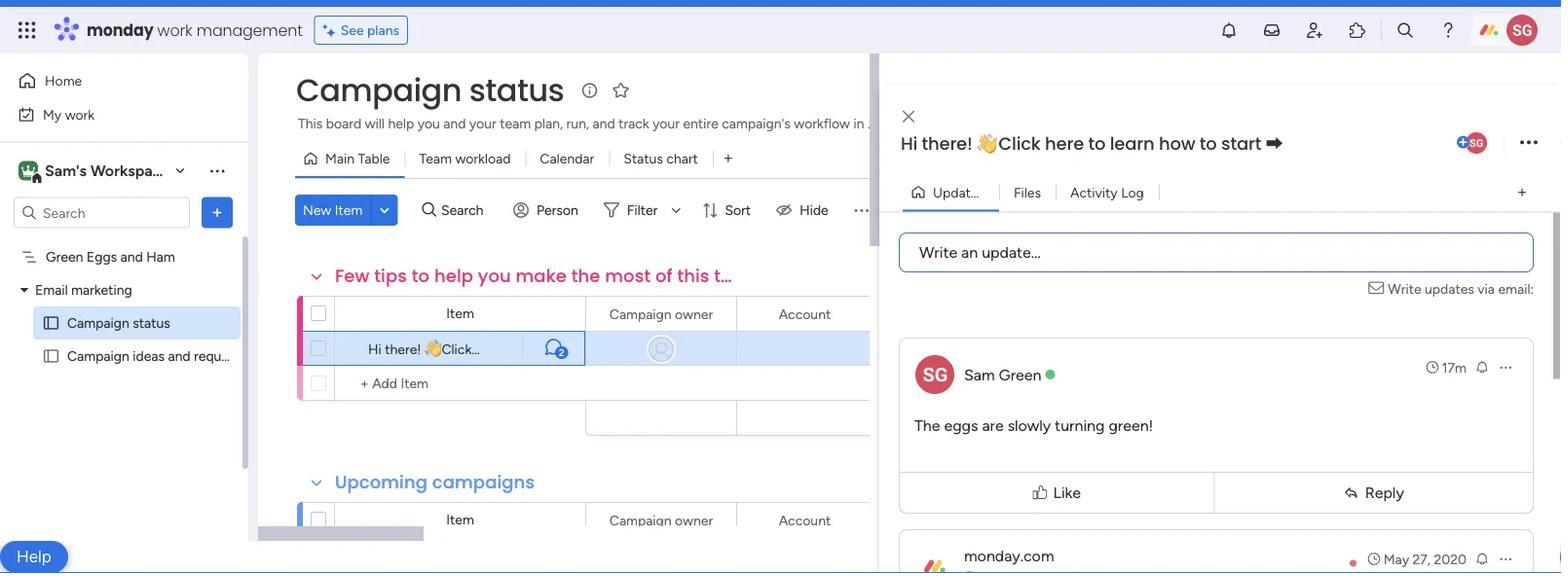 Task type: vqa. For each thing, say whether or not it's contained in the screenshot.
NO
no



Task type: describe. For each thing, give the bounding box(es) containing it.
filter button
[[596, 195, 688, 226]]

sam green image
[[1507, 15, 1538, 46]]

campaign's
[[722, 115, 791, 132]]

plans
[[367, 22, 399, 38]]

hi inside field
[[901, 131, 917, 156]]

2 inside button
[[559, 347, 564, 359]]

you for and
[[418, 115, 440, 132]]

via
[[1478, 280, 1495, 297]]

updates / 2 button
[[903, 177, 1004, 208]]

home
[[45, 73, 82, 89]]

select product image
[[18, 20, 37, 40]]

filter
[[627, 202, 658, 219]]

plan,
[[534, 115, 563, 132]]

1 vertical spatial ➡️
[[632, 341, 646, 357]]

:)
[[801, 264, 814, 289]]

here inside hi there! 👋  click here to learn how to start ➡️ field
[[1045, 131, 1084, 156]]

add view image
[[724, 152, 732, 166]]

sort
[[725, 202, 751, 219]]

campaigns
[[432, 470, 535, 495]]

1 vertical spatial green
[[999, 365, 1042, 384]]

+ Add Item text field
[[345, 372, 577, 395]]

workflow
[[794, 115, 850, 132]]

write an update...
[[919, 243, 1041, 262]]

apps image
[[1348, 20, 1367, 40]]

this
[[298, 115, 323, 132]]

main table
[[325, 150, 390, 167]]

an
[[961, 243, 978, 262]]

campaign ideas and requests
[[67, 348, 247, 365]]

activity
[[1070, 184, 1118, 201]]

table
[[358, 150, 390, 167]]

help button
[[0, 542, 68, 574]]

team
[[500, 115, 531, 132]]

envelope o image
[[1369, 278, 1388, 299]]

reminder image
[[1475, 359, 1490, 374]]

0 horizontal spatial options image
[[207, 203, 227, 223]]

notifications image
[[1219, 20, 1239, 40]]

Hi there! 👋  Click here to learn how to start ➡️ field
[[896, 131, 1453, 157]]

v2 search image
[[422, 199, 436, 221]]

account for upcoming campaigns
[[779, 512, 831, 529]]

campaign owner field for few tips to help you make the most of this template :)
[[605, 303, 718, 325]]

new
[[303, 202, 331, 219]]

email
[[35, 282, 68, 299]]

updates / 2
[[933, 184, 1004, 201]]

management
[[196, 19, 303, 41]]

my work
[[43, 106, 95, 123]]

hi there! 👋  click here to learn how to start ➡️ inside field
[[901, 131, 1283, 156]]

upcoming campaigns
[[335, 470, 535, 495]]

start inside field
[[1221, 131, 1261, 156]]

slowly
[[1008, 416, 1051, 434]]

campaign owner field for upcoming campaigns
[[605, 510, 718, 531]]

activity log
[[1070, 184, 1144, 201]]

invite members image
[[1305, 20, 1325, 40]]

Few tips to help you make the most of this template :) field
[[330, 264, 814, 289]]

reply button
[[1219, 477, 1529, 509]]

write for write an update...
[[919, 243, 958, 262]]

add view image
[[1518, 185, 1526, 199]]

1 vertical spatial how
[[555, 341, 581, 357]]

this board will help you and your team plan, run, and track your entire campaign's workflow in one workspace.
[[298, 115, 963, 132]]

workspace.
[[894, 115, 963, 132]]

main table button
[[295, 143, 405, 174]]

see plans
[[341, 22, 399, 38]]

inbox image
[[1262, 20, 1282, 40]]

monday.com
[[964, 546, 1054, 565]]

2 workspace image from the left
[[21, 160, 35, 182]]

0 horizontal spatial status
[[133, 315, 170, 332]]

27,
[[1413, 551, 1431, 567]]

work for my
[[65, 106, 95, 123]]

team
[[419, 150, 452, 167]]

sam green image
[[1464, 131, 1489, 156]]

write for write updates via email:
[[1388, 280, 1422, 297]]

how inside field
[[1159, 131, 1195, 156]]

in
[[853, 115, 864, 132]]

2 horizontal spatial options image
[[1520, 130, 1538, 156]]

0 horizontal spatial learn
[[522, 341, 551, 357]]

owner for upcoming campaigns
[[675, 512, 713, 529]]

see plans button
[[314, 16, 408, 45]]

item for few
[[446, 305, 474, 322]]

person button
[[505, 195, 590, 226]]

close image
[[903, 110, 915, 124]]

caret down image
[[20, 283, 28, 297]]

team workload
[[419, 150, 511, 167]]

add to favorites image
[[611, 80, 630, 100]]

2 inside button
[[997, 184, 1004, 201]]

one
[[868, 115, 891, 132]]

👋 inside hi there! 👋  click here to learn how to start ➡️ field
[[977, 131, 994, 156]]

1 horizontal spatial options image
[[1498, 551, 1513, 567]]

status
[[624, 150, 663, 167]]

Campaign status field
[[291, 69, 569, 112]]

updates
[[933, 184, 985, 201]]

may 27, 2020
[[1384, 551, 1467, 567]]

monday work management
[[87, 19, 303, 41]]

activity log button
[[1056, 177, 1159, 208]]

write an update... button
[[899, 232, 1534, 272]]

like button
[[904, 464, 1210, 522]]

Upcoming campaigns field
[[330, 470, 540, 496]]

entire
[[683, 115, 719, 132]]

green!
[[1109, 416, 1153, 434]]

this board will help you and your team plan, run, and track your entire campaign's workflow in one workspace. button
[[295, 112, 963, 135]]

/
[[988, 184, 993, 201]]

1 vertical spatial click
[[442, 341, 472, 357]]

status chart button
[[609, 143, 713, 174]]

reply
[[1365, 484, 1404, 502]]

workload
[[455, 150, 511, 167]]

may
[[1384, 551, 1409, 567]]

ham
[[146, 249, 175, 265]]



Task type: locate. For each thing, give the bounding box(es) containing it.
marketing
[[71, 282, 132, 299]]

write left an
[[919, 243, 958, 262]]

hi down close image
[[901, 131, 917, 156]]

0 vertical spatial hi
[[901, 131, 917, 156]]

the
[[571, 264, 600, 289]]

0 horizontal spatial you
[[418, 115, 440, 132]]

1 vertical spatial campaign owner field
[[605, 510, 718, 531]]

2 account from the top
[[779, 512, 831, 529]]

1 vertical spatial 👋
[[425, 341, 438, 357]]

1 campaign owner field from the top
[[605, 303, 718, 325]]

0 horizontal spatial here
[[475, 341, 502, 357]]

campaign owner for upcoming campaigns
[[609, 512, 713, 529]]

1 horizontal spatial ➡️
[[1266, 131, 1283, 156]]

1 vertical spatial status
[[133, 315, 170, 332]]

Campaign owner field
[[605, 303, 718, 325], [605, 510, 718, 531]]

sam's
[[45, 162, 87, 180]]

1 horizontal spatial there!
[[922, 131, 973, 156]]

reminder image
[[1475, 551, 1490, 566]]

2 down few tips to help you make the most of this template :) field
[[559, 347, 564, 359]]

1 vertical spatial help
[[434, 264, 473, 289]]

👋 up /
[[977, 131, 994, 156]]

0 vertical spatial campaign owner field
[[605, 303, 718, 325]]

angle down image
[[380, 203, 389, 218]]

0 horizontal spatial there!
[[385, 341, 421, 357]]

email marketing
[[35, 282, 132, 299]]

0 horizontal spatial green
[[46, 249, 83, 265]]

options image up add view icon
[[1520, 130, 1538, 156]]

write left 'updates'
[[1388, 280, 1422, 297]]

2 vertical spatial options image
[[1498, 551, 1513, 567]]

0 vertical spatial account field
[[774, 303, 836, 325]]

1 vertical spatial you
[[478, 264, 511, 289]]

hi
[[901, 131, 917, 156], [368, 341, 382, 357]]

dapulse addbtn image
[[1457, 136, 1470, 149]]

eggs
[[87, 249, 117, 265]]

Account field
[[774, 303, 836, 325], [774, 510, 836, 531]]

list box
[[0, 237, 248, 574]]

you left the make
[[478, 264, 511, 289]]

0 horizontal spatial write
[[919, 243, 958, 262]]

see
[[341, 22, 364, 38]]

workspace image
[[19, 160, 38, 182], [21, 160, 35, 182]]

0 horizontal spatial how
[[555, 341, 581, 357]]

and left ham
[[120, 249, 143, 265]]

and
[[443, 115, 466, 132], [593, 115, 615, 132], [120, 249, 143, 265], [168, 348, 191, 365]]

sam green
[[964, 365, 1042, 384]]

0 horizontal spatial hi
[[368, 341, 382, 357]]

1 horizontal spatial your
[[653, 115, 680, 132]]

help inside field
[[434, 264, 473, 289]]

team workload button
[[405, 143, 525, 174]]

1 horizontal spatial write
[[1388, 280, 1422, 297]]

start
[[1221, 131, 1261, 156], [601, 341, 629, 357]]

my work button
[[12, 99, 209, 130]]

0 horizontal spatial your
[[469, 115, 496, 132]]

0 vertical spatial account
[[779, 306, 831, 322]]

green right sam
[[999, 365, 1042, 384]]

learn inside field
[[1110, 131, 1155, 156]]

you inside field
[[478, 264, 511, 289]]

menu image
[[852, 201, 871, 220]]

0 vertical spatial write
[[919, 243, 958, 262]]

1 vertical spatial start
[[601, 341, 629, 357]]

help for will
[[388, 115, 414, 132]]

0 vertical spatial help
[[388, 115, 414, 132]]

work for monday
[[157, 19, 192, 41]]

you for make
[[478, 264, 511, 289]]

you down campaign status 'field'
[[418, 115, 440, 132]]

work
[[157, 19, 192, 41], [65, 106, 95, 123]]

track
[[619, 115, 649, 132]]

workspace selection element
[[19, 159, 171, 185]]

item inside 'button'
[[335, 202, 363, 219]]

there! up + add item text field on the bottom
[[385, 341, 421, 357]]

options image
[[1498, 359, 1513, 375]]

0 vertical spatial 2
[[997, 184, 1004, 201]]

owner
[[675, 306, 713, 322], [675, 512, 713, 529]]

and up team workload button
[[443, 115, 466, 132]]

arrow down image
[[665, 199, 688, 222]]

1 horizontal spatial hi
[[901, 131, 917, 156]]

write
[[919, 243, 958, 262], [1388, 280, 1422, 297]]

0 horizontal spatial start
[[601, 341, 629, 357]]

1 horizontal spatial campaign status
[[296, 69, 564, 112]]

item
[[335, 202, 363, 219], [446, 305, 474, 322], [446, 512, 474, 528]]

1 horizontal spatial green
[[999, 365, 1042, 384]]

0 vertical spatial click
[[999, 131, 1041, 156]]

campaign owner
[[609, 306, 713, 322], [609, 512, 713, 529]]

1 horizontal spatial here
[[1045, 131, 1084, 156]]

help for to
[[434, 264, 473, 289]]

workspace
[[90, 162, 170, 180]]

2 campaign owner from the top
[[609, 512, 713, 529]]

👋 up + add item text field on the bottom
[[425, 341, 438, 357]]

item down campaigns
[[446, 512, 474, 528]]

there! inside hi there! 👋  click here to learn how to start ➡️ field
[[922, 131, 973, 156]]

option
[[0, 240, 248, 243]]

help
[[17, 547, 51, 567]]

updates
[[1425, 280, 1474, 297]]

template
[[714, 264, 796, 289]]

1 horizontal spatial 2
[[997, 184, 1004, 201]]

item right new
[[335, 202, 363, 219]]

your right track
[[653, 115, 680, 132]]

1 horizontal spatial 👋
[[977, 131, 994, 156]]

chart
[[666, 150, 698, 167]]

your left team
[[469, 115, 496, 132]]

few tips to help you make the most of this template :)
[[335, 264, 814, 289]]

sam
[[964, 365, 995, 384]]

2 account field from the top
[[774, 510, 836, 531]]

new item
[[303, 202, 363, 219]]

0 vertical spatial work
[[157, 19, 192, 41]]

click up + add item text field on the bottom
[[442, 341, 472, 357]]

hi there! 👋  click here to learn how to start ➡️ up + add item text field on the bottom
[[368, 341, 646, 357]]

board
[[326, 115, 361, 132]]

status
[[469, 69, 564, 112], [133, 315, 170, 332]]

help inside button
[[388, 115, 414, 132]]

hi there! 👋  click here to learn how to start ➡️ up activity
[[901, 131, 1283, 156]]

1 vertical spatial there!
[[385, 341, 421, 357]]

learn down the make
[[522, 341, 551, 357]]

item up + add item text field on the bottom
[[446, 305, 474, 322]]

1 horizontal spatial you
[[478, 264, 511, 289]]

calendar
[[540, 150, 594, 167]]

1 horizontal spatial click
[[999, 131, 1041, 156]]

work right monday
[[157, 19, 192, 41]]

0 vertical spatial here
[[1045, 131, 1084, 156]]

there!
[[922, 131, 973, 156], [385, 341, 421, 357]]

click inside hi there! 👋  click here to learn how to start ➡️ field
[[999, 131, 1041, 156]]

sort button
[[694, 195, 763, 226]]

2
[[997, 184, 1004, 201], [559, 347, 564, 359]]

account field for few tips to help you make the most of this template :)
[[774, 303, 836, 325]]

green up email
[[46, 249, 83, 265]]

green eggs and ham
[[46, 249, 175, 265]]

1 vertical spatial 2
[[559, 347, 564, 359]]

there! up updates / 2 button
[[922, 131, 973, 156]]

1 your from the left
[[469, 115, 496, 132]]

0 horizontal spatial 2
[[559, 347, 564, 359]]

1 vertical spatial hi there! 👋  click here to learn how to start ➡️
[[368, 341, 646, 357]]

eggs
[[944, 416, 978, 434]]

person
[[537, 202, 578, 219]]

sam's workspace button
[[14, 154, 194, 187]]

help right will
[[388, 115, 414, 132]]

➡️
[[1266, 131, 1283, 156], [632, 341, 646, 357]]

1 account from the top
[[779, 306, 831, 322]]

2 campaign owner field from the top
[[605, 510, 718, 531]]

account
[[779, 306, 831, 322], [779, 512, 831, 529]]

0 vertical spatial green
[[46, 249, 83, 265]]

help image
[[1438, 20, 1458, 40]]

1 vertical spatial work
[[65, 106, 95, 123]]

click up files
[[999, 131, 1041, 156]]

hi down tips at left
[[368, 341, 382, 357]]

search everything image
[[1396, 20, 1415, 40]]

calendar button
[[525, 143, 609, 174]]

0 vertical spatial learn
[[1110, 131, 1155, 156]]

0 vertical spatial ➡️
[[1266, 131, 1283, 156]]

help right tips at left
[[434, 264, 473, 289]]

the
[[915, 416, 940, 434]]

0 vertical spatial hi there! 👋  click here to learn how to start ➡️
[[901, 131, 1283, 156]]

Search field
[[436, 197, 495, 224]]

few
[[335, 264, 370, 289]]

item for upcoming
[[446, 512, 474, 528]]

1 vertical spatial hi
[[368, 341, 382, 357]]

2 owner from the top
[[675, 512, 713, 529]]

public board image
[[42, 314, 60, 333]]

1 vertical spatial write
[[1388, 280, 1422, 297]]

1 workspace image from the left
[[19, 160, 38, 182]]

campaign status down marketing
[[67, 315, 170, 332]]

0 vertical spatial item
[[335, 202, 363, 219]]

0 vertical spatial owner
[[675, 306, 713, 322]]

➡️ inside field
[[1266, 131, 1283, 156]]

here up + add item text field on the bottom
[[475, 341, 502, 357]]

0 vertical spatial there!
[[922, 131, 973, 156]]

hide
[[800, 202, 829, 219]]

campaign owner for few tips to help you make the most of this template :)
[[609, 306, 713, 322]]

public board image
[[42, 347, 60, 366]]

workspace options image
[[207, 161, 227, 180]]

files button
[[999, 177, 1056, 208]]

sam green link
[[964, 365, 1042, 384]]

0 horizontal spatial hi there! 👋  click here to learn how to start ➡️
[[368, 341, 646, 357]]

2 vertical spatial item
[[446, 512, 474, 528]]

of
[[655, 264, 673, 289]]

0 vertical spatial you
[[418, 115, 440, 132]]

hi there! 👋  click here to learn how to start ➡️
[[901, 131, 1283, 156], [368, 341, 646, 357]]

new item button
[[295, 195, 370, 226]]

1 horizontal spatial status
[[469, 69, 564, 112]]

may 27, 2020 link
[[1366, 549, 1467, 569]]

status chart
[[624, 150, 698, 167]]

campaign status up will
[[296, 69, 564, 112]]

learn up log
[[1110, 131, 1155, 156]]

upcoming
[[335, 470, 428, 495]]

1 horizontal spatial help
[[434, 264, 473, 289]]

here
[[1045, 131, 1084, 156], [475, 341, 502, 357]]

0 vertical spatial options image
[[1520, 130, 1538, 156]]

click
[[999, 131, 1041, 156], [442, 341, 472, 357]]

will
[[365, 115, 385, 132]]

options image right reminder image
[[1498, 551, 1513, 567]]

1 horizontal spatial hi there! 👋  click here to learn how to start ➡️
[[901, 131, 1283, 156]]

work inside button
[[65, 106, 95, 123]]

17m link
[[1425, 357, 1467, 377]]

and right ideas
[[168, 348, 191, 365]]

1 vertical spatial campaign status
[[67, 315, 170, 332]]

17m
[[1442, 359, 1467, 375]]

1 vertical spatial here
[[475, 341, 502, 357]]

email:
[[1498, 280, 1534, 297]]

options image
[[1520, 130, 1538, 156], [207, 203, 227, 223], [1498, 551, 1513, 567]]

1 owner from the top
[[675, 306, 713, 322]]

Search in workspace field
[[41, 202, 163, 224]]

0 horizontal spatial work
[[65, 106, 95, 123]]

show board description image
[[578, 81, 601, 100]]

account field for upcoming campaigns
[[774, 510, 836, 531]]

are
[[982, 416, 1004, 434]]

main
[[325, 150, 355, 167]]

0 vertical spatial status
[[469, 69, 564, 112]]

2 button
[[522, 331, 585, 366]]

this
[[677, 264, 710, 289]]

1 account field from the top
[[774, 303, 836, 325]]

and right run,
[[593, 115, 615, 132]]

account for few tips to help you make the most of this template :)
[[779, 306, 831, 322]]

you inside button
[[418, 115, 440, 132]]

work right my
[[65, 106, 95, 123]]

0 horizontal spatial campaign status
[[67, 315, 170, 332]]

0 vertical spatial how
[[1159, 131, 1195, 156]]

1 vertical spatial options image
[[207, 203, 227, 223]]

1 horizontal spatial learn
[[1110, 131, 1155, 156]]

0 horizontal spatial ➡️
[[632, 341, 646, 357]]

hide button
[[769, 195, 840, 226]]

1 campaign owner from the top
[[609, 306, 713, 322]]

1 vertical spatial campaign owner
[[609, 512, 713, 529]]

to
[[1088, 131, 1106, 156], [1200, 131, 1217, 156], [412, 264, 430, 289], [505, 341, 518, 357], [584, 341, 597, 357]]

2 your from the left
[[653, 115, 680, 132]]

options image down the workspace options image
[[207, 203, 227, 223]]

list box containing green eggs and ham
[[0, 237, 248, 574]]

requests
[[194, 348, 247, 365]]

how
[[1159, 131, 1195, 156], [555, 341, 581, 357]]

0 vertical spatial start
[[1221, 131, 1261, 156]]

1 horizontal spatial start
[[1221, 131, 1261, 156]]

2020
[[1434, 551, 1467, 567]]

write updates via email:
[[1388, 280, 1534, 297]]

1 vertical spatial owner
[[675, 512, 713, 529]]

👋
[[977, 131, 994, 156], [425, 341, 438, 357]]

0 vertical spatial campaign owner
[[609, 306, 713, 322]]

make
[[516, 264, 567, 289]]

2 right /
[[997, 184, 1004, 201]]

1 horizontal spatial how
[[1159, 131, 1195, 156]]

here up activity
[[1045, 131, 1084, 156]]

1 vertical spatial learn
[[522, 341, 551, 357]]

0 horizontal spatial 👋
[[425, 341, 438, 357]]

owner for few tips to help you make the most of this template :)
[[675, 306, 713, 322]]

learn
[[1110, 131, 1155, 156], [522, 341, 551, 357]]

status up ideas
[[133, 315, 170, 332]]

0 horizontal spatial help
[[388, 115, 414, 132]]

0 vertical spatial 👋
[[977, 131, 994, 156]]

tips
[[374, 264, 407, 289]]

0 horizontal spatial click
[[442, 341, 472, 357]]

status up team
[[469, 69, 564, 112]]

1 vertical spatial account field
[[774, 510, 836, 531]]

1 vertical spatial account
[[779, 512, 831, 529]]

0 vertical spatial campaign status
[[296, 69, 564, 112]]

ideas
[[133, 348, 165, 365]]

1 horizontal spatial work
[[157, 19, 192, 41]]

write inside button
[[919, 243, 958, 262]]

1 vertical spatial item
[[446, 305, 474, 322]]



